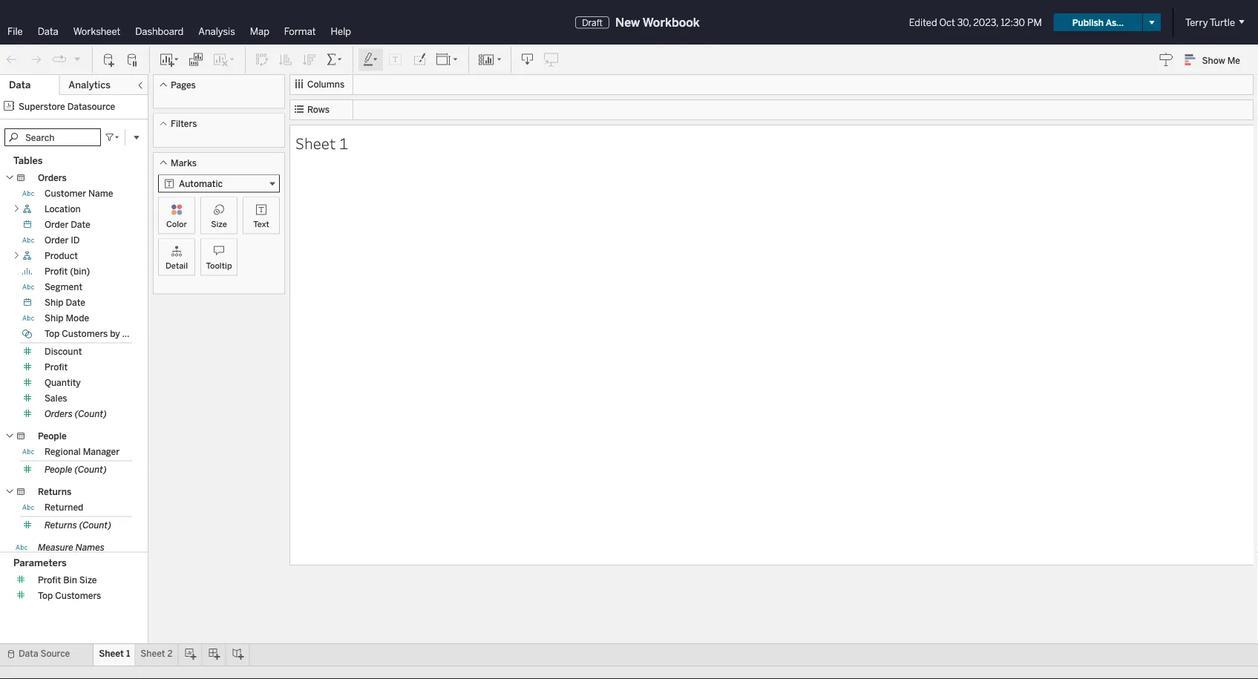 Task type: describe. For each thing, give the bounding box(es) containing it.
edited oct 30, 2023, 12:30 pm
[[909, 16, 1042, 28]]

(count) for returns (count)
[[79, 520, 111, 531]]

text
[[253, 219, 269, 229]]

ship for ship date
[[45, 297, 64, 308]]

0 horizontal spatial size
[[79, 575, 97, 586]]

publish as...
[[1073, 17, 1124, 28]]

(bin)
[[70, 266, 90, 277]]

names
[[76, 542, 105, 553]]

orders (count)
[[45, 409, 107, 420]]

date for ship date
[[66, 297, 85, 308]]

map
[[250, 25, 269, 37]]

show me button
[[1179, 48, 1254, 71]]

new worksheet image
[[159, 52, 180, 67]]

location
[[45, 204, 81, 215]]

top for top customers
[[38, 590, 53, 601]]

1 horizontal spatial replay animation image
[[73, 54, 82, 63]]

data guide image
[[1159, 52, 1174, 67]]

returns for returns
[[38, 487, 71, 497]]

undo image
[[4, 52, 19, 67]]

order for order date
[[45, 219, 69, 230]]

people for people (count)
[[45, 464, 72, 475]]

show/hide cards image
[[478, 52, 502, 67]]

discount
[[45, 346, 82, 357]]

12:30
[[1001, 16, 1025, 28]]

oct
[[940, 16, 955, 28]]

people (count)
[[45, 464, 107, 475]]

30,
[[958, 16, 971, 28]]

show me
[[1203, 55, 1241, 66]]

sort ascending image
[[278, 52, 293, 67]]

to use edit in desktop, save the workbook outside of personal space image
[[544, 52, 559, 67]]

detail
[[166, 261, 188, 271]]

show labels image
[[388, 52, 403, 67]]

ship for ship mode
[[45, 313, 64, 324]]

download image
[[520, 52, 535, 67]]

name
[[88, 188, 113, 199]]

top for top customers by profit
[[45, 329, 60, 339]]

returns for returns (count)
[[45, 520, 77, 531]]

0 vertical spatial size
[[211, 219, 227, 229]]

clear sheet image
[[212, 52, 236, 67]]

0 horizontal spatial sheet 1
[[99, 649, 130, 659]]

regional manager
[[45, 447, 120, 457]]

columns
[[307, 79, 345, 90]]

publish as... button
[[1054, 13, 1143, 31]]

terry
[[1186, 16, 1208, 28]]

superstore
[[19, 101, 65, 112]]

by
[[110, 329, 120, 339]]

people for people
[[38, 431, 67, 442]]

analytics
[[69, 79, 111, 91]]

new
[[616, 15, 640, 29]]

returns (count)
[[45, 520, 111, 531]]

1 vertical spatial 1
[[126, 649, 130, 659]]

(count) for orders (count)
[[75, 409, 107, 420]]

datasource
[[67, 101, 115, 112]]

order for order id
[[45, 235, 69, 246]]

mode
[[66, 313, 89, 324]]

1 horizontal spatial sheet
[[141, 649, 165, 659]]

quantity
[[45, 378, 81, 388]]

(count) for people (count)
[[75, 464, 107, 475]]

returned
[[45, 502, 83, 513]]

0 vertical spatial data
[[38, 25, 58, 37]]

redo image
[[28, 52, 43, 67]]

orders for orders
[[38, 173, 67, 183]]

orders for orders (count)
[[45, 409, 73, 420]]

top customers by profit
[[45, 329, 145, 339]]



Task type: locate. For each thing, give the bounding box(es) containing it.
returns
[[38, 487, 71, 497], [45, 520, 77, 531]]

replay animation image
[[52, 52, 67, 67], [73, 54, 82, 63]]

order up product
[[45, 235, 69, 246]]

top
[[45, 329, 60, 339], [38, 590, 53, 601]]

0 vertical spatial (count)
[[75, 409, 107, 420]]

sheet 1 left the sheet 2
[[99, 649, 130, 659]]

0 vertical spatial returns
[[38, 487, 71, 497]]

order id
[[45, 235, 80, 246]]

1 vertical spatial top
[[38, 590, 53, 601]]

size right bin
[[79, 575, 97, 586]]

top up discount
[[45, 329, 60, 339]]

profit right by
[[122, 329, 145, 339]]

profit (bin)
[[45, 266, 90, 277]]

duplicate image
[[189, 52, 203, 67]]

sheet
[[296, 133, 336, 153], [99, 649, 124, 659], [141, 649, 165, 659]]

order date
[[45, 219, 90, 230]]

1 vertical spatial date
[[66, 297, 85, 308]]

pm
[[1028, 16, 1042, 28]]

product
[[45, 251, 78, 261]]

0 vertical spatial ship
[[45, 297, 64, 308]]

0 vertical spatial sheet 1
[[296, 133, 348, 153]]

highlight image
[[362, 52, 379, 67]]

regional
[[45, 447, 81, 457]]

0 vertical spatial customers
[[62, 329, 108, 339]]

segment
[[45, 282, 83, 293]]

sheet down "rows"
[[296, 133, 336, 153]]

profit for profit
[[45, 362, 68, 373]]

sheet left the sheet 2
[[99, 649, 124, 659]]

source
[[40, 649, 70, 659]]

ship down the segment on the left of page
[[45, 297, 64, 308]]

1 horizontal spatial size
[[211, 219, 227, 229]]

customers for top customers by profit
[[62, 329, 108, 339]]

pages
[[171, 79, 196, 90]]

fit image
[[436, 52, 460, 67]]

1 vertical spatial orders
[[45, 409, 73, 420]]

ship down "ship date"
[[45, 313, 64, 324]]

(count)
[[75, 409, 107, 420], [75, 464, 107, 475], [79, 520, 111, 531]]

ship mode
[[45, 313, 89, 324]]

superstore datasource
[[19, 101, 115, 112]]

0 horizontal spatial sheet
[[99, 649, 124, 659]]

0 vertical spatial orders
[[38, 173, 67, 183]]

tables
[[13, 155, 43, 167]]

2
[[167, 649, 173, 659]]

top customers
[[38, 590, 101, 601]]

profit down product
[[45, 266, 68, 277]]

orders
[[38, 173, 67, 183], [45, 409, 73, 420]]

sort descending image
[[302, 52, 317, 67]]

returns up returned
[[38, 487, 71, 497]]

top down profit bin size
[[38, 590, 53, 601]]

1 vertical spatial order
[[45, 235, 69, 246]]

data down undo image
[[9, 79, 31, 91]]

1 vertical spatial ship
[[45, 313, 64, 324]]

turtle
[[1210, 16, 1236, 28]]

bin
[[63, 575, 77, 586]]

size up tooltip
[[211, 219, 227, 229]]

profit down parameters
[[38, 575, 61, 586]]

measure names
[[38, 542, 105, 553]]

pause auto updates image
[[125, 52, 140, 67]]

1 vertical spatial (count)
[[75, 464, 107, 475]]

date for order date
[[71, 219, 90, 230]]

1 horizontal spatial 1
[[339, 133, 348, 153]]

returns down returned
[[45, 520, 77, 531]]

data up redo image
[[38, 25, 58, 37]]

1 ship from the top
[[45, 297, 64, 308]]

date up mode
[[66, 297, 85, 308]]

1 vertical spatial sheet 1
[[99, 649, 130, 659]]

1 vertical spatial size
[[79, 575, 97, 586]]

2023,
[[974, 16, 999, 28]]

customer name
[[45, 188, 113, 199]]

0 vertical spatial people
[[38, 431, 67, 442]]

1 down columns
[[339, 133, 348, 153]]

1 vertical spatial customers
[[55, 590, 101, 601]]

color
[[166, 219, 187, 229]]

(count) up the names on the bottom left of page
[[79, 520, 111, 531]]

2 ship from the top
[[45, 313, 64, 324]]

publish
[[1073, 17, 1104, 28]]

profit bin size
[[38, 575, 97, 586]]

1 vertical spatial people
[[45, 464, 72, 475]]

file
[[7, 25, 23, 37]]

replay animation image right redo image
[[52, 52, 67, 67]]

profit
[[45, 266, 68, 277], [122, 329, 145, 339], [45, 362, 68, 373], [38, 575, 61, 586]]

sales
[[45, 393, 67, 404]]

profit for profit (bin)
[[45, 266, 68, 277]]

totals image
[[326, 52, 344, 67]]

size
[[211, 219, 227, 229], [79, 575, 97, 586]]

2 horizontal spatial sheet
[[296, 133, 336, 153]]

edited
[[909, 16, 937, 28]]

me
[[1228, 55, 1241, 66]]

2 order from the top
[[45, 235, 69, 246]]

orders up "customer"
[[38, 173, 67, 183]]

collapse image
[[136, 81, 145, 90]]

date up id
[[71, 219, 90, 230]]

people up regional
[[38, 431, 67, 442]]

1 vertical spatial data
[[9, 79, 31, 91]]

order up order id
[[45, 219, 69, 230]]

1
[[339, 133, 348, 153], [126, 649, 130, 659]]

as...
[[1106, 17, 1124, 28]]

data source
[[19, 649, 70, 659]]

dashboard
[[135, 25, 184, 37]]

Search text field
[[4, 128, 101, 146]]

0 vertical spatial order
[[45, 219, 69, 230]]

format
[[284, 25, 316, 37]]

people down regional
[[45, 464, 72, 475]]

data
[[38, 25, 58, 37], [9, 79, 31, 91], [19, 649, 38, 659]]

(count) up regional manager
[[75, 409, 107, 420]]

customer
[[45, 188, 86, 199]]

workbook
[[643, 15, 700, 29]]

tooltip
[[206, 261, 232, 271]]

0 horizontal spatial 1
[[126, 649, 130, 659]]

0 vertical spatial 1
[[339, 133, 348, 153]]

rows
[[307, 104, 330, 115]]

terry turtle
[[1186, 16, 1236, 28]]

people
[[38, 431, 67, 442], [45, 464, 72, 475]]

measure
[[38, 542, 73, 553]]

customers for top customers
[[55, 590, 101, 601]]

1 vertical spatial returns
[[45, 520, 77, 531]]

profit for profit bin size
[[38, 575, 61, 586]]

2 vertical spatial (count)
[[79, 520, 111, 531]]

parameters
[[13, 557, 67, 569]]

id
[[71, 235, 80, 246]]

replay animation image up analytics
[[73, 54, 82, 63]]

show
[[1203, 55, 1226, 66]]

0 horizontal spatial replay animation image
[[52, 52, 67, 67]]

analysis
[[198, 25, 235, 37]]

1 horizontal spatial sheet 1
[[296, 133, 348, 153]]

help
[[331, 25, 351, 37]]

2 vertical spatial data
[[19, 649, 38, 659]]

format workbook image
[[412, 52, 427, 67]]

manager
[[83, 447, 120, 457]]

orders down sales
[[45, 409, 73, 420]]

date
[[71, 219, 90, 230], [66, 297, 85, 308]]

1 order from the top
[[45, 219, 69, 230]]

marks
[[171, 157, 197, 168]]

customers down bin
[[55, 590, 101, 601]]

0 vertical spatial date
[[71, 219, 90, 230]]

filters
[[171, 118, 197, 129]]

sheet 1
[[296, 133, 348, 153], [99, 649, 130, 659]]

new workbook
[[616, 15, 700, 29]]

order
[[45, 219, 69, 230], [45, 235, 69, 246]]

draft
[[582, 17, 603, 28]]

(count) down regional manager
[[75, 464, 107, 475]]

sheet 1 down "rows"
[[296, 133, 348, 153]]

1 left the sheet 2
[[126, 649, 130, 659]]

data left source
[[19, 649, 38, 659]]

ship date
[[45, 297, 85, 308]]

customers down mode
[[62, 329, 108, 339]]

sheet left 2 on the left bottom of the page
[[141, 649, 165, 659]]

customers
[[62, 329, 108, 339], [55, 590, 101, 601]]

worksheet
[[73, 25, 120, 37]]

0 vertical spatial top
[[45, 329, 60, 339]]

profit up the quantity
[[45, 362, 68, 373]]

ship
[[45, 297, 64, 308], [45, 313, 64, 324]]

new data source image
[[102, 52, 117, 67]]

sheet 2
[[141, 649, 173, 659]]

swap rows and columns image
[[255, 52, 270, 67]]



Task type: vqa. For each thing, say whether or not it's contained in the screenshot.
2017 No tags available.
no



